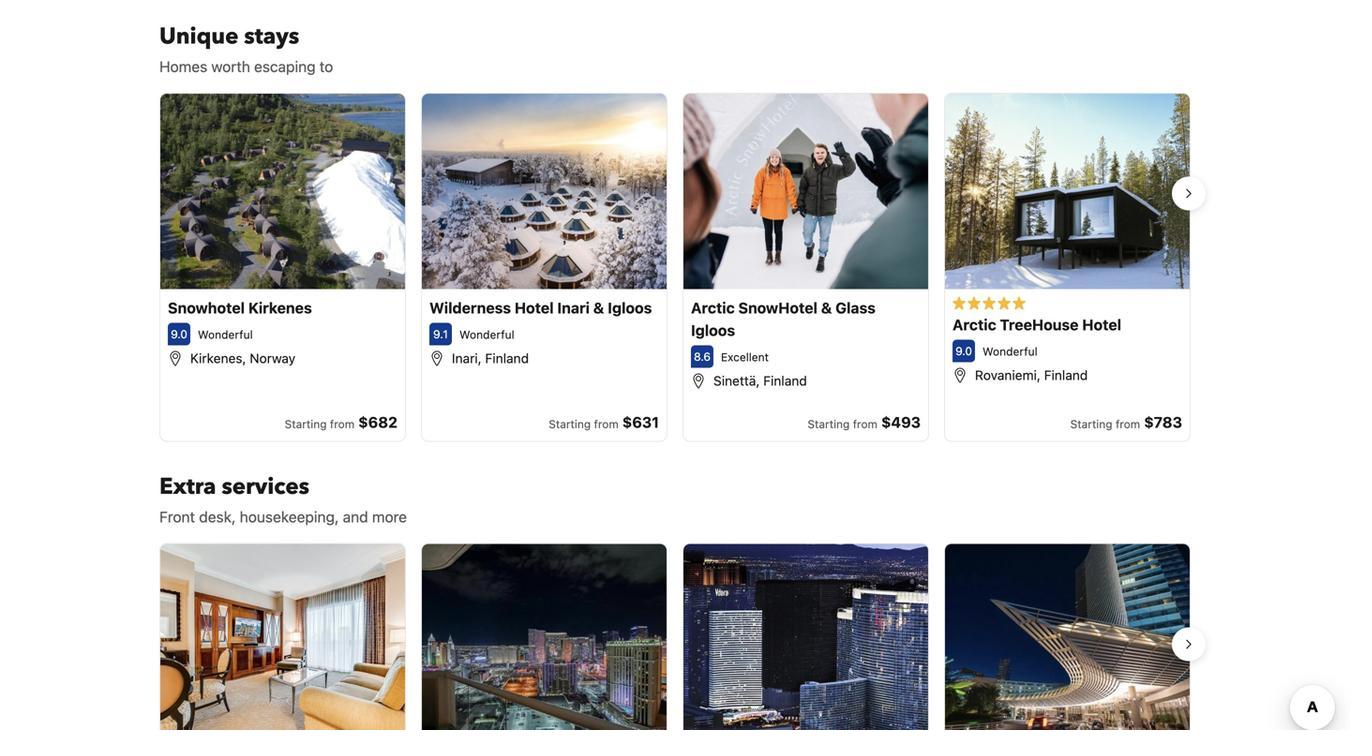 Task type: vqa. For each thing, say whether or not it's contained in the screenshot.
STARTING FROM $493
yes



Task type: describe. For each thing, give the bounding box(es) containing it.
8.6
[[694, 350, 711, 364]]

escaping
[[254, 57, 316, 75]]

to
[[320, 57, 333, 75]]

extra services front desk, housekeeping, and more
[[159, 472, 407, 526]]

starting from $493
[[808, 414, 921, 432]]

igloos for wilderness hotel inari & igloos
[[608, 299, 652, 317]]

homes
[[159, 57, 207, 75]]

9.0 for the right wonderful element 9.0 wonderful element
[[956, 345, 973, 358]]

sinettä,
[[714, 373, 760, 389]]

treehouse
[[1000, 316, 1079, 334]]

from for $783
[[1116, 418, 1141, 431]]

9.0 wonderful element for the right wonderful element
[[953, 340, 975, 363]]

snowhotel
[[739, 299, 818, 317]]

9.0 for 9.0 wonderful element for wonderful element related to snowhotel
[[171, 328, 188, 341]]

inari
[[558, 299, 590, 317]]

arctic treehouse hotel
[[953, 316, 1122, 334]]

$783
[[1144, 414, 1183, 432]]

desk,
[[199, 508, 236, 526]]

wonderful element for snowhotel
[[198, 328, 253, 341]]

2 horizontal spatial finland
[[1045, 368, 1088, 383]]

2 horizontal spatial wonderful
[[983, 345, 1038, 358]]

kirkenes,
[[190, 351, 246, 366]]

wilderness hotel inari & igloos
[[430, 299, 652, 317]]

$682
[[358, 414, 398, 432]]

finland for $493
[[764, 373, 807, 389]]

starting for $493
[[808, 418, 850, 431]]

stays
[[244, 21, 299, 52]]

inari, finland
[[452, 351, 529, 366]]

rovaniemi,
[[975, 368, 1041, 383]]

finland for $631
[[485, 351, 529, 366]]

excellent element
[[721, 351, 769, 364]]

unique stays homes worth escaping to
[[159, 21, 333, 75]]

inari,
[[452, 351, 482, 366]]

kirkenes, norway
[[190, 351, 296, 366]]

extra
[[159, 472, 216, 503]]

worth
[[211, 57, 250, 75]]

igloos for arctic snowhotel & glass igloos
[[691, 322, 735, 340]]

starting for $783
[[1071, 418, 1113, 431]]

starting for $682
[[285, 418, 327, 431]]

wonderful for snowhotel
[[198, 328, 253, 341]]

1 & from the left
[[594, 299, 604, 317]]

arctic snowhotel & glass igloos
[[691, 299, 876, 340]]

arctic for arctic treehouse hotel
[[953, 316, 997, 334]]

excellent
[[721, 351, 769, 364]]

$493
[[882, 414, 921, 432]]

wilderness
[[430, 299, 511, 317]]



Task type: locate. For each thing, give the bounding box(es) containing it.
$631
[[623, 414, 659, 432]]

0 vertical spatial 9.0
[[171, 328, 188, 341]]

starting from $783
[[1071, 414, 1183, 432]]

rovaniemi, finland
[[975, 368, 1088, 383]]

front
[[159, 508, 195, 526]]

9.0 down arctic treehouse hotel
[[956, 345, 973, 358]]

finland down excellent
[[764, 373, 807, 389]]

from left $493 in the bottom right of the page
[[853, 418, 878, 431]]

starting from $682
[[285, 414, 398, 432]]

kirkenes
[[248, 299, 312, 317]]

2 region from the top
[[144, 536, 1206, 731]]

finland right inari,
[[485, 351, 529, 366]]

snowhotel
[[168, 299, 245, 317]]

2 from from the left
[[594, 418, 619, 431]]

wonderful up inari, finland
[[460, 328, 515, 341]]

from for $682
[[330, 418, 355, 431]]

from inside starting from $682
[[330, 418, 355, 431]]

1 horizontal spatial wonderful element
[[460, 328, 515, 341]]

1 horizontal spatial &
[[821, 299, 832, 317]]

3 starting from the left
[[808, 418, 850, 431]]

housekeeping,
[[240, 508, 339, 526]]

wonderful up kirkenes,
[[198, 328, 253, 341]]

0 horizontal spatial &
[[594, 299, 604, 317]]

hotel
[[515, 299, 554, 317], [1083, 316, 1122, 334]]

0 horizontal spatial wonderful element
[[198, 328, 253, 341]]

region for extra services
[[144, 536, 1206, 731]]

igloos up 8.6 excellent element
[[691, 322, 735, 340]]

from inside starting from $783
[[1116, 418, 1141, 431]]

9.0 wonderful element up rovaniemi,
[[953, 340, 975, 363]]

starting left the $631
[[549, 418, 591, 431]]

3 from from the left
[[853, 418, 878, 431]]

igloos
[[608, 299, 652, 317], [691, 322, 735, 340]]

&
[[594, 299, 604, 317], [821, 299, 832, 317]]

1 horizontal spatial igloos
[[691, 322, 735, 340]]

wonderful for wilderness
[[460, 328, 515, 341]]

0 horizontal spatial igloos
[[608, 299, 652, 317]]

4 from from the left
[[1116, 418, 1141, 431]]

4 starting from the left
[[1071, 418, 1113, 431]]

1 horizontal spatial arctic
[[953, 316, 997, 334]]

from left $783
[[1116, 418, 1141, 431]]

from inside starting from $493
[[853, 418, 878, 431]]

9.0 wonderful element for wonderful element related to snowhotel
[[168, 323, 190, 346]]

starting inside starting from $493
[[808, 418, 850, 431]]

region
[[144, 85, 1206, 450], [144, 536, 1206, 731]]

from
[[330, 418, 355, 431], [594, 418, 619, 431], [853, 418, 878, 431], [1116, 418, 1141, 431]]

wonderful element up rovaniemi,
[[983, 345, 1038, 358]]

region for unique stays
[[144, 85, 1206, 450]]

snowhotel kirkenes
[[168, 299, 312, 317]]

1 horizontal spatial wonderful
[[460, 328, 515, 341]]

arctic
[[691, 299, 735, 317], [953, 316, 997, 334]]

2 & from the left
[[821, 299, 832, 317]]

9.0
[[171, 328, 188, 341], [956, 345, 973, 358]]

0 horizontal spatial 9.0 wonderful element
[[168, 323, 190, 346]]

finland down the treehouse
[[1045, 368, 1088, 383]]

0 horizontal spatial arctic
[[691, 299, 735, 317]]

0 horizontal spatial 9.0
[[171, 328, 188, 341]]

0 horizontal spatial hotel
[[515, 299, 554, 317]]

and
[[343, 508, 368, 526]]

1 vertical spatial igloos
[[691, 322, 735, 340]]

wonderful element up inari, finland
[[460, 328, 515, 341]]

1 horizontal spatial hotel
[[1083, 316, 1122, 334]]

unique
[[159, 21, 239, 52]]

1 vertical spatial region
[[144, 536, 1206, 731]]

from left the $631
[[594, 418, 619, 431]]

1 horizontal spatial 9.0
[[956, 345, 973, 358]]

starting left $783
[[1071, 418, 1113, 431]]

starting inside starting from $682
[[285, 418, 327, 431]]

2 starting from the left
[[549, 418, 591, 431]]

starting from $631
[[549, 414, 659, 432]]

2 horizontal spatial wonderful element
[[983, 345, 1038, 358]]

norway
[[250, 351, 296, 366]]

arctic up rovaniemi,
[[953, 316, 997, 334]]

wonderful
[[198, 328, 253, 341], [460, 328, 515, 341], [983, 345, 1038, 358]]

9.1
[[433, 328, 448, 341]]

more
[[372, 508, 407, 526]]

igloos right "inari"
[[608, 299, 652, 317]]

9.0 wonderful element
[[168, 323, 190, 346], [953, 340, 975, 363]]

0 horizontal spatial wonderful
[[198, 328, 253, 341]]

hotel right the treehouse
[[1083, 316, 1122, 334]]

from for $493
[[853, 418, 878, 431]]

9.0 down snowhotel
[[171, 328, 188, 341]]

starting left $682
[[285, 418, 327, 431]]

& right "inari"
[[594, 299, 604, 317]]

from for $631
[[594, 418, 619, 431]]

from inside starting from $631
[[594, 418, 619, 431]]

0 vertical spatial region
[[144, 85, 1206, 450]]

starting left $493 in the bottom right of the page
[[808, 418, 850, 431]]

0 horizontal spatial finland
[[485, 351, 529, 366]]

1 horizontal spatial 9.0 wonderful element
[[953, 340, 975, 363]]

from left $682
[[330, 418, 355, 431]]

wonderful up rovaniemi,
[[983, 345, 1038, 358]]

9.0 wonderful element down snowhotel
[[168, 323, 190, 346]]

glass
[[836, 299, 876, 317]]

arctic inside arctic snowhotel & glass igloos
[[691, 299, 735, 317]]

igloos inside arctic snowhotel & glass igloos
[[691, 322, 735, 340]]

starting inside starting from $783
[[1071, 418, 1113, 431]]

8.6 excellent element
[[691, 346, 714, 368]]

starting
[[285, 418, 327, 431], [549, 418, 591, 431], [808, 418, 850, 431], [1071, 418, 1113, 431]]

hotel left "inari"
[[515, 299, 554, 317]]

1 region from the top
[[144, 85, 1206, 450]]

finland
[[485, 351, 529, 366], [1045, 368, 1088, 383], [764, 373, 807, 389]]

wonderful element for wilderness
[[460, 328, 515, 341]]

services
[[222, 472, 310, 503]]

1 starting from the left
[[285, 418, 327, 431]]

region containing snowhotel kirkenes
[[144, 85, 1206, 450]]

9.1 wonderful element
[[430, 323, 452, 346]]

wonderful element up kirkenes,
[[198, 328, 253, 341]]

starting for $631
[[549, 418, 591, 431]]

1 vertical spatial 9.0
[[956, 345, 973, 358]]

& left glass
[[821, 299, 832, 317]]

starting inside starting from $631
[[549, 418, 591, 431]]

0 vertical spatial igloos
[[608, 299, 652, 317]]

1 from from the left
[[330, 418, 355, 431]]

1 horizontal spatial finland
[[764, 373, 807, 389]]

arctic up 8.6 excellent element
[[691, 299, 735, 317]]

arctic for arctic snowhotel & glass igloos
[[691, 299, 735, 317]]

sinettä, finland
[[714, 373, 807, 389]]

& inside arctic snowhotel & glass igloos
[[821, 299, 832, 317]]

wonderful element
[[198, 328, 253, 341], [460, 328, 515, 341], [983, 345, 1038, 358]]



